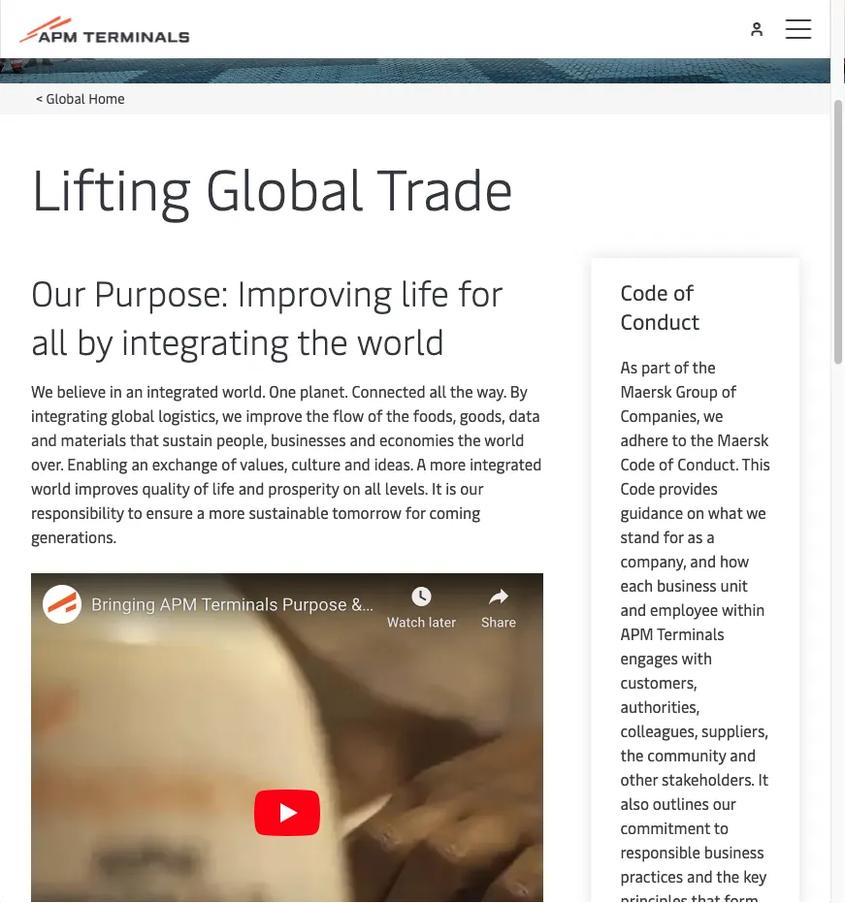 Task type: describe. For each thing, give the bounding box(es) containing it.
how
[[720, 551, 750, 572]]

our purpose: improving life for all by integrating the world
[[31, 268, 502, 364]]

we inside we believe in an integrated world. one planet. connected all the way. by integrating global logistics, we improve the flow of the foods, goods, data and materials that sustain people, businesses and economies the world over. enabling an exchange of values, culture and ideas. a more integrated world improves quality of life and prosperity on all levels. it is our responsibility to ensure a more sustainable tomorrow for coming generations.
[[222, 405, 242, 426]]

authorities,
[[621, 697, 700, 717]]

stand
[[621, 527, 660, 548]]

unit
[[721, 575, 748, 596]]

materials
[[61, 430, 126, 450]]

adhere
[[621, 430, 669, 450]]

2 horizontal spatial all
[[430, 381, 447, 402]]

as part of the maersk group of companies, we adhere to the maersk code of conduct. this code provides guidance on what we stand for as a company, and how each business unit and employee within apm terminals engages with customers, authorities, colleagues, suppliers, the community and other stakeholders.  it also outlines our commitment to responsible business practices and the ke
[[621, 357, 771, 904]]

2 code from the top
[[621, 454, 655, 475]]

3 code from the top
[[621, 478, 655, 499]]

the down 'goods,' on the right of the page
[[458, 430, 481, 450]]

global
[[111, 405, 155, 426]]

that
[[130, 430, 159, 450]]

by
[[77, 317, 113, 364]]

the down connected
[[386, 405, 410, 426]]

responsibility
[[31, 502, 124, 523]]

exchange
[[152, 454, 218, 475]]

of down adhere
[[659, 454, 674, 475]]

and down each
[[621, 599, 647, 620]]

improving
[[237, 268, 392, 315]]

terminals
[[657, 624, 725, 645]]

1 vertical spatial an
[[131, 454, 148, 475]]

in
[[110, 381, 122, 402]]

the left the way. in the right top of the page
[[450, 381, 473, 402]]

of inside code of conduct
[[674, 278, 694, 306]]

the inside our purpose: improving life for all by integrating the world
[[297, 317, 348, 364]]

ensure
[[146, 502, 193, 523]]

part
[[642, 357, 671, 378]]

group
[[676, 381, 718, 402]]

the up group
[[693, 357, 716, 378]]

with
[[682, 648, 712, 669]]

what
[[708, 502, 743, 523]]

ideas.
[[374, 454, 413, 475]]

provides
[[659, 478, 718, 499]]

stakeholders.
[[662, 769, 755, 790]]

tomorrow
[[332, 502, 402, 523]]

commitment
[[621, 818, 711, 839]]

also
[[621, 794, 649, 814]]

this
[[742, 454, 771, 475]]

of down people,
[[222, 454, 237, 475]]

on inside as part of the maersk group of companies, we adhere to the maersk code of conduct. this code provides guidance on what we stand for as a company, and how each business unit and employee within apm terminals engages with customers, authorities, colleagues, suppliers, the community and other stakeholders.  it also outlines our commitment to responsible business practices and the ke
[[687, 502, 705, 523]]

1 vertical spatial maersk
[[718, 430, 769, 450]]

quality
[[142, 478, 190, 499]]

1 vertical spatial integrated
[[470, 454, 542, 475]]

conduct
[[621, 307, 700, 335]]

it inside we believe in an integrated world. one planet. connected all the way. by integrating global logistics, we improve the flow of the foods, goods, data and materials that sustain people, businesses and economies the world over. enabling an exchange of values, culture and ideas. a more integrated world improves quality of life and prosperity on all levels. it is our responsibility to ensure a more sustainable tomorrow for coming generations.
[[432, 478, 442, 499]]

connected
[[352, 381, 426, 402]]

it inside as part of the maersk group of companies, we adhere to the maersk code of conduct. this code provides guidance on what we stand for as a company, and how each business unit and employee within apm terminals engages with customers, authorities, colleagues, suppliers, the community and other stakeholders.  it also outlines our commitment to responsible business practices and the ke
[[759, 769, 769, 790]]

our
[[31, 268, 85, 315]]

company,
[[621, 551, 687, 572]]

for inside as part of the maersk group of companies, we adhere to the maersk code of conduct. this code provides guidance on what we stand for as a company, and how each business unit and employee within apm terminals engages with customers, authorities, colleagues, suppliers, the community and other stakeholders.  it also outlines our commitment to responsible business practices and the ke
[[664, 527, 684, 548]]

outlines
[[653, 794, 709, 814]]

way.
[[477, 381, 507, 402]]

lifting global trade
[[31, 148, 514, 224]]

and down flow
[[350, 430, 376, 450]]

apm terminals vado gateway launch image
[[0, 0, 831, 83]]

improves
[[75, 478, 138, 499]]

levels.
[[385, 478, 428, 499]]

as
[[621, 357, 638, 378]]

1 horizontal spatial all
[[364, 478, 381, 499]]

sustain
[[163, 430, 213, 450]]

companies,
[[621, 405, 700, 426]]

global home link
[[46, 88, 125, 107]]

planet.
[[300, 381, 348, 402]]

improve
[[246, 405, 302, 426]]

flow
[[333, 405, 364, 426]]

culture
[[291, 454, 341, 475]]

2 vertical spatial to
[[714, 818, 729, 839]]

one
[[269, 381, 296, 402]]

1 vertical spatial more
[[209, 502, 245, 523]]

coming
[[429, 502, 481, 523]]

we
[[31, 381, 53, 402]]

life inside we believe in an integrated world. one planet. connected all the way. by integrating global logistics, we improve the flow of the foods, goods, data and materials that sustain people, businesses and economies the world over. enabling an exchange of values, culture and ideas. a more integrated world improves quality of life and prosperity on all levels. it is our responsibility to ensure a more sustainable tomorrow for coming generations.
[[212, 478, 235, 499]]

prosperity
[[268, 478, 339, 499]]

0 vertical spatial an
[[126, 381, 143, 402]]

integrating inside our purpose: improving life for all by integrating the world
[[121, 317, 289, 364]]

sustainable
[[249, 502, 329, 523]]

the right practices on the right bottom of the page
[[717, 866, 740, 887]]

practices
[[621, 866, 683, 887]]

lifting
[[31, 148, 191, 224]]

our inside we believe in an integrated world. one planet. connected all the way. by integrating global logistics, we improve the flow of the foods, goods, data and materials that sustain people, businesses and economies the world over. enabling an exchange of values, culture and ideas. a more integrated world improves quality of life and prosperity on all levels. it is our responsibility to ensure a more sustainable tomorrow for coming generations.
[[460, 478, 483, 499]]

<
[[36, 88, 43, 107]]

integrating inside we believe in an integrated world. one planet. connected all the way. by integrating global logistics, we improve the flow of the foods, goods, data and materials that sustain people, businesses and economies the world over. enabling an exchange of values, culture and ideas. a more integrated world improves quality of life and prosperity on all levels. it is our responsibility to ensure a more sustainable tomorrow for coming generations.
[[31, 405, 107, 426]]

the down the planet.
[[306, 405, 329, 426]]



Task type: locate. For each thing, give the bounding box(es) containing it.
1 horizontal spatial more
[[430, 454, 466, 475]]

world down data
[[485, 430, 525, 450]]

all up tomorrow
[[364, 478, 381, 499]]

2 horizontal spatial world
[[485, 430, 525, 450]]

goods,
[[460, 405, 505, 426]]

1 vertical spatial all
[[430, 381, 447, 402]]

0 vertical spatial global
[[46, 88, 85, 107]]

1 horizontal spatial integrating
[[121, 317, 289, 364]]

world up connected
[[357, 317, 445, 364]]

1 horizontal spatial a
[[707, 527, 715, 548]]

we believe in an integrated world. one planet. connected all the way. by integrating global logistics, we improve the flow of the foods, goods, data and materials that sustain people, businesses and economies the world over. enabling an exchange of values, culture and ideas. a more integrated world improves quality of life and prosperity on all levels. it is our responsibility to ensure a more sustainable tomorrow for coming generations.
[[31, 381, 542, 548]]

generations.
[[31, 527, 117, 548]]

0 horizontal spatial our
[[460, 478, 483, 499]]

0 vertical spatial more
[[430, 454, 466, 475]]

global for trade
[[205, 148, 364, 224]]

all up foods,
[[430, 381, 447, 402]]

0 horizontal spatial global
[[46, 88, 85, 107]]

a inside as part of the maersk group of companies, we adhere to the maersk code of conduct. this code provides guidance on what we stand for as a company, and how each business unit and employee within apm terminals engages with customers, authorities, colleagues, suppliers, the community and other stakeholders.  it also outlines our commitment to responsible business practices and the ke
[[707, 527, 715, 548]]

suppliers,
[[702, 721, 768, 742]]

the
[[297, 317, 348, 364], [693, 357, 716, 378], [450, 381, 473, 402], [306, 405, 329, 426], [386, 405, 410, 426], [458, 430, 481, 450], [691, 430, 714, 450], [621, 745, 644, 766], [717, 866, 740, 887]]

our
[[460, 478, 483, 499], [713, 794, 736, 814]]

colleagues,
[[621, 721, 698, 742]]

1 code from the top
[[621, 278, 668, 306]]

code up conduct
[[621, 278, 668, 306]]

business down outlines
[[705, 842, 764, 863]]

0 horizontal spatial we
[[222, 405, 242, 426]]

1 horizontal spatial for
[[458, 268, 502, 315]]

2 horizontal spatial we
[[747, 502, 767, 523]]

world down over.
[[31, 478, 71, 499]]

all
[[31, 317, 68, 364], [430, 381, 447, 402], [364, 478, 381, 499]]

and left ideas.
[[345, 454, 371, 475]]

< global home
[[36, 88, 125, 107]]

business
[[657, 575, 717, 596], [705, 842, 764, 863]]

code down adhere
[[621, 454, 655, 475]]

and down suppliers,
[[730, 745, 756, 766]]

0 vertical spatial a
[[197, 502, 205, 523]]

a
[[197, 502, 205, 523], [707, 527, 715, 548]]

on
[[343, 478, 361, 499], [687, 502, 705, 523]]

it left is
[[432, 478, 442, 499]]

more up is
[[430, 454, 466, 475]]

integrated up logistics, in the top of the page
[[147, 381, 219, 402]]

1 horizontal spatial we
[[704, 405, 724, 426]]

2 vertical spatial world
[[31, 478, 71, 499]]

over.
[[31, 454, 63, 475]]

within
[[722, 599, 765, 620]]

1 horizontal spatial integrated
[[470, 454, 542, 475]]

we
[[222, 405, 242, 426], [704, 405, 724, 426], [747, 502, 767, 523]]

guidance
[[621, 502, 684, 523]]

0 vertical spatial maersk
[[621, 381, 672, 402]]

1 vertical spatial code
[[621, 454, 655, 475]]

conduct.
[[678, 454, 739, 475]]

enabling
[[67, 454, 128, 475]]

and down values,
[[238, 478, 264, 499]]

0 vertical spatial on
[[343, 478, 361, 499]]

1 vertical spatial life
[[212, 478, 235, 499]]

0 horizontal spatial all
[[31, 317, 68, 364]]

business up employee at the bottom of the page
[[657, 575, 717, 596]]

of down "exchange"
[[194, 478, 209, 499]]

0 horizontal spatial world
[[31, 478, 71, 499]]

all left by
[[31, 317, 68, 364]]

1 horizontal spatial maersk
[[718, 430, 769, 450]]

1 vertical spatial world
[[485, 430, 525, 450]]

1 horizontal spatial our
[[713, 794, 736, 814]]

home
[[89, 88, 125, 107]]

and up over.
[[31, 430, 57, 450]]

0 horizontal spatial it
[[432, 478, 442, 499]]

employee
[[651, 599, 719, 620]]

maersk down the part
[[621, 381, 672, 402]]

0 horizontal spatial on
[[343, 478, 361, 499]]

apm
[[621, 624, 654, 645]]

engages
[[621, 648, 678, 669]]

0 horizontal spatial maersk
[[621, 381, 672, 402]]

an
[[126, 381, 143, 402], [131, 454, 148, 475]]

believe
[[57, 381, 106, 402]]

it right stakeholders.
[[759, 769, 769, 790]]

0 horizontal spatial integrated
[[147, 381, 219, 402]]

it
[[432, 478, 442, 499], [759, 769, 769, 790]]

a
[[417, 454, 426, 475]]

1 horizontal spatial to
[[672, 430, 687, 450]]

the down improving
[[297, 317, 348, 364]]

2 horizontal spatial to
[[714, 818, 729, 839]]

the up conduct.
[[691, 430, 714, 450]]

to inside we believe in an integrated world. one planet. connected all the way. by integrating global logistics, we improve the flow of the foods, goods, data and materials that sustain people, businesses and economies the world over. enabling an exchange of values, culture and ideas. a more integrated world improves quality of life and prosperity on all levels. it is our responsibility to ensure a more sustainable tomorrow for coming generations.
[[128, 502, 142, 523]]

0 horizontal spatial more
[[209, 502, 245, 523]]

logistics,
[[158, 405, 219, 426]]

to down stakeholders.
[[714, 818, 729, 839]]

people,
[[216, 430, 267, 450]]

1 horizontal spatial on
[[687, 502, 705, 523]]

0 vertical spatial life
[[401, 268, 449, 315]]

data
[[509, 405, 540, 426]]

each
[[621, 575, 653, 596]]

2 vertical spatial for
[[664, 527, 684, 548]]

for inside our purpose: improving life for all by integrating the world
[[458, 268, 502, 315]]

by
[[510, 381, 528, 402]]

0 vertical spatial all
[[31, 317, 68, 364]]

maersk
[[621, 381, 672, 402], [718, 430, 769, 450]]

other
[[621, 769, 658, 790]]

0 vertical spatial business
[[657, 575, 717, 596]]

businesses
[[271, 430, 346, 450]]

of right the part
[[674, 357, 689, 378]]

1 vertical spatial integrating
[[31, 405, 107, 426]]

the up other
[[621, 745, 644, 766]]

customers,
[[621, 672, 697, 693]]

values,
[[240, 454, 288, 475]]

0 vertical spatial world
[[357, 317, 445, 364]]

1 vertical spatial business
[[705, 842, 764, 863]]

0 vertical spatial to
[[672, 430, 687, 450]]

0 horizontal spatial integrating
[[31, 405, 107, 426]]

a inside we believe in an integrated world. one planet. connected all the way. by integrating global logistics, we improve the flow of the foods, goods, data and materials that sustain people, businesses and economies the world over. enabling an exchange of values, culture and ideas. a more integrated world improves quality of life and prosperity on all levels. it is our responsibility to ensure a more sustainable tomorrow for coming generations.
[[197, 502, 205, 523]]

an right in in the top left of the page
[[126, 381, 143, 402]]

1 vertical spatial global
[[205, 148, 364, 224]]

integrated down data
[[470, 454, 542, 475]]

0 vertical spatial it
[[432, 478, 442, 499]]

1 vertical spatial on
[[687, 502, 705, 523]]

world inside our purpose: improving life for all by integrating the world
[[357, 317, 445, 364]]

0 vertical spatial our
[[460, 478, 483, 499]]

1 horizontal spatial life
[[401, 268, 449, 315]]

our down stakeholders.
[[713, 794, 736, 814]]

foods,
[[413, 405, 456, 426]]

2 horizontal spatial for
[[664, 527, 684, 548]]

a right ensure
[[197, 502, 205, 523]]

1 horizontal spatial global
[[205, 148, 364, 224]]

code up guidance
[[621, 478, 655, 499]]

more right ensure
[[209, 502, 245, 523]]

for
[[458, 268, 502, 315], [406, 502, 426, 523], [664, 527, 684, 548]]

code of conduct
[[621, 278, 700, 335]]

is
[[446, 478, 457, 499]]

integrating up world.
[[121, 317, 289, 364]]

global for home
[[46, 88, 85, 107]]

a right as
[[707, 527, 715, 548]]

world
[[357, 317, 445, 364], [485, 430, 525, 450], [31, 478, 71, 499]]

on up tomorrow
[[343, 478, 361, 499]]

of right flow
[[368, 405, 383, 426]]

0 vertical spatial integrated
[[147, 381, 219, 402]]

all inside our purpose: improving life for all by integrating the world
[[31, 317, 68, 364]]

0 horizontal spatial to
[[128, 502, 142, 523]]

of right group
[[722, 381, 737, 402]]

1 horizontal spatial it
[[759, 769, 769, 790]]

on inside we believe in an integrated world. one planet. connected all the way. by integrating global logistics, we improve the flow of the foods, goods, data and materials that sustain people, businesses and economies the world over. enabling an exchange of values, culture and ideas. a more integrated world improves quality of life and prosperity on all levels. it is our responsibility to ensure a more sustainable tomorrow for coming generations.
[[343, 478, 361, 499]]

and down as
[[691, 551, 716, 572]]

1 vertical spatial our
[[713, 794, 736, 814]]

purpose:
[[94, 268, 228, 315]]

an down that
[[131, 454, 148, 475]]

integrating down the believe
[[31, 405, 107, 426]]

responsible
[[621, 842, 701, 863]]

life inside our purpose: improving life for all by integrating the world
[[401, 268, 449, 315]]

code
[[621, 278, 668, 306], [621, 454, 655, 475], [621, 478, 655, 499]]

to down companies,
[[672, 430, 687, 450]]

1 horizontal spatial world
[[357, 317, 445, 364]]

world.
[[222, 381, 265, 402]]

to left ensure
[[128, 502, 142, 523]]

for inside we believe in an integrated world. one planet. connected all the way. by integrating global logistics, we improve the flow of the foods, goods, data and materials that sustain people, businesses and economies the world over. enabling an exchange of values, culture and ideas. a more integrated world improves quality of life and prosperity on all levels. it is our responsibility to ensure a more sustainable tomorrow for coming generations.
[[406, 502, 426, 523]]

1 vertical spatial for
[[406, 502, 426, 523]]

more
[[430, 454, 466, 475], [209, 502, 245, 523]]

our right is
[[460, 478, 483, 499]]

maersk up this
[[718, 430, 769, 450]]

0 horizontal spatial life
[[212, 478, 235, 499]]

trade
[[377, 148, 514, 224]]

and down responsible
[[687, 866, 713, 887]]

2 vertical spatial all
[[364, 478, 381, 499]]

community
[[648, 745, 727, 766]]

0 vertical spatial for
[[458, 268, 502, 315]]

on up as
[[687, 502, 705, 523]]

1 vertical spatial it
[[759, 769, 769, 790]]

and
[[31, 430, 57, 450], [350, 430, 376, 450], [345, 454, 371, 475], [238, 478, 264, 499], [691, 551, 716, 572], [621, 599, 647, 620], [730, 745, 756, 766], [687, 866, 713, 887]]

of
[[674, 278, 694, 306], [674, 357, 689, 378], [722, 381, 737, 402], [368, 405, 383, 426], [222, 454, 237, 475], [659, 454, 674, 475], [194, 478, 209, 499]]

0 horizontal spatial for
[[406, 502, 426, 523]]

integrating
[[121, 317, 289, 364], [31, 405, 107, 426]]

0 vertical spatial code
[[621, 278, 668, 306]]

2 vertical spatial code
[[621, 478, 655, 499]]

we down group
[[704, 405, 724, 426]]

0 vertical spatial integrating
[[121, 317, 289, 364]]

as
[[688, 527, 703, 548]]

code inside code of conduct
[[621, 278, 668, 306]]

1 vertical spatial to
[[128, 502, 142, 523]]

our inside as part of the maersk group of companies, we adhere to the maersk code of conduct. this code provides guidance on what we stand for as a company, and how each business unit and employee within apm terminals engages with customers, authorities, colleagues, suppliers, the community and other stakeholders.  it also outlines our commitment to responsible business practices and the ke
[[713, 794, 736, 814]]

0 horizontal spatial a
[[197, 502, 205, 523]]

1 vertical spatial a
[[707, 527, 715, 548]]

of up conduct
[[674, 278, 694, 306]]

we right what at the right of page
[[747, 502, 767, 523]]

economies
[[380, 430, 454, 450]]

to
[[672, 430, 687, 450], [128, 502, 142, 523], [714, 818, 729, 839]]

we up people,
[[222, 405, 242, 426]]



Task type: vqa. For each thing, say whether or not it's contained in the screenshot.
first SCHEDULED DEPARTURE button Departure Time
no



